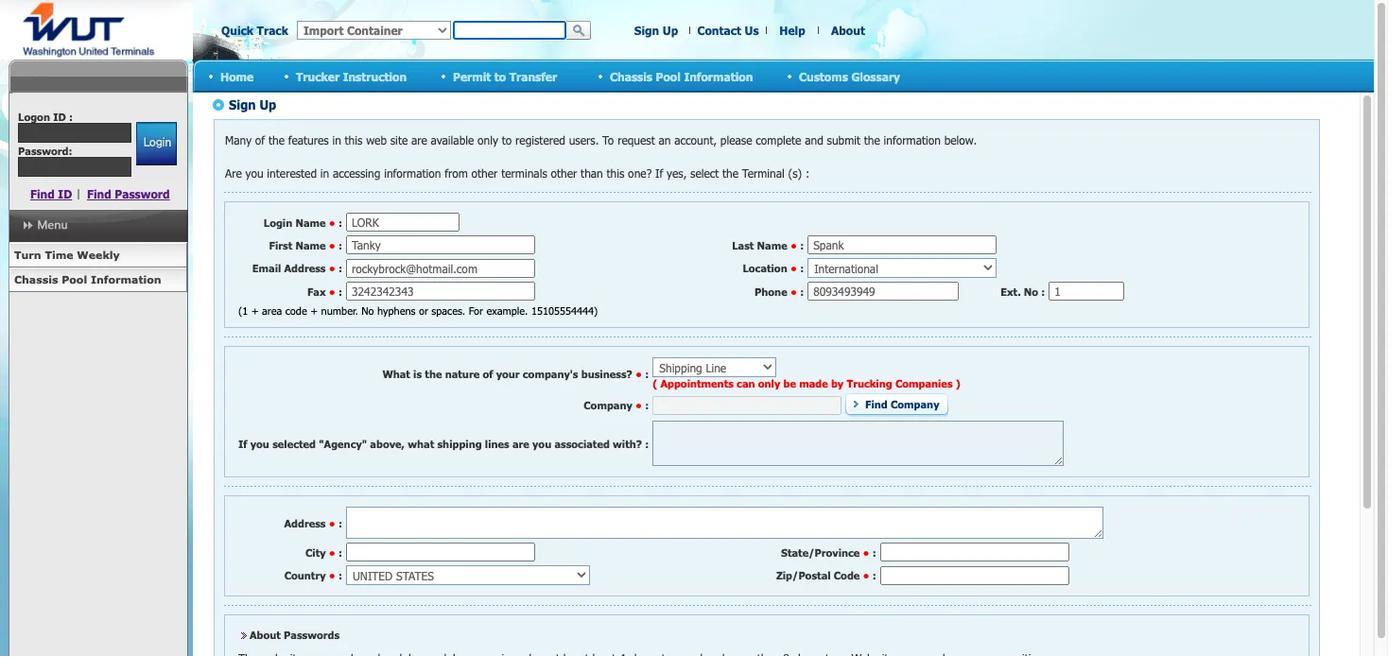 Task type: vqa. For each thing, say whether or not it's contained in the screenshot.
the leftmost Pool
yes



Task type: describe. For each thing, give the bounding box(es) containing it.
contact us
[[697, 24, 759, 37]]

quick
[[221, 24, 254, 37]]

time
[[45, 249, 73, 261]]

information inside chassis pool information link
[[91, 273, 161, 286]]

contact
[[697, 24, 742, 37]]

weekly
[[77, 249, 120, 261]]

turn time weekly
[[14, 249, 120, 261]]

find for find password
[[87, 187, 111, 201]]

0 vertical spatial chassis
[[610, 70, 653, 83]]

sign up link
[[634, 24, 678, 37]]

customs
[[799, 70, 848, 83]]

trucker instruction
[[296, 70, 407, 83]]

0 horizontal spatial chassis
[[14, 273, 58, 286]]

find password
[[87, 187, 170, 201]]

password:
[[18, 145, 72, 157]]

customs glossary
[[799, 70, 900, 83]]

permit
[[453, 70, 491, 83]]

trucker
[[296, 70, 340, 83]]

home
[[220, 70, 254, 83]]

to
[[494, 70, 506, 83]]

find for find id
[[30, 187, 55, 201]]

quick track
[[221, 24, 288, 37]]

find id link
[[30, 187, 72, 201]]

1 horizontal spatial pool
[[656, 70, 681, 83]]

about
[[831, 24, 865, 37]]

transfer
[[509, 70, 557, 83]]

password
[[115, 187, 170, 201]]

0 horizontal spatial pool
[[62, 273, 87, 286]]

us
[[745, 24, 759, 37]]

1 horizontal spatial chassis pool information
[[610, 70, 753, 83]]



Task type: locate. For each thing, give the bounding box(es) containing it.
chassis down sign
[[610, 70, 653, 83]]

1 horizontal spatial find
[[87, 187, 111, 201]]

turn
[[14, 249, 41, 261]]

id down password:
[[58, 187, 72, 201]]

1 vertical spatial pool
[[62, 273, 87, 286]]

:
[[69, 111, 73, 123]]

turn time weekly link
[[9, 243, 187, 268]]

login image
[[136, 122, 176, 166]]

information
[[684, 70, 753, 83], [91, 273, 161, 286]]

permit to transfer
[[453, 70, 557, 83]]

chassis
[[610, 70, 653, 83], [14, 273, 58, 286]]

chassis pool information
[[610, 70, 753, 83], [14, 273, 161, 286]]

0 horizontal spatial find
[[30, 187, 55, 201]]

help
[[780, 24, 806, 37]]

logon id :
[[18, 111, 73, 123]]

id left :
[[53, 111, 66, 123]]

track
[[257, 24, 288, 37]]

logon
[[18, 111, 50, 123]]

None password field
[[18, 157, 132, 177]]

pool
[[656, 70, 681, 83], [62, 273, 87, 286]]

1 find from the left
[[30, 187, 55, 201]]

find
[[30, 187, 55, 201], [87, 187, 111, 201]]

2 find from the left
[[87, 187, 111, 201]]

information down weekly
[[91, 273, 161, 286]]

find id
[[30, 187, 72, 201]]

id for find
[[58, 187, 72, 201]]

find password link
[[87, 187, 170, 201]]

instruction
[[343, 70, 407, 83]]

None text field
[[453, 21, 567, 40], [18, 123, 132, 143], [453, 21, 567, 40], [18, 123, 132, 143]]

sign
[[634, 24, 659, 37]]

find left password
[[87, 187, 111, 201]]

sign up
[[634, 24, 678, 37]]

find down password:
[[30, 187, 55, 201]]

chassis pool information down turn time weekly link
[[14, 273, 161, 286]]

id for logon
[[53, 111, 66, 123]]

chassis pool information link
[[9, 268, 187, 292]]

about link
[[831, 24, 865, 37]]

contact us link
[[697, 24, 759, 37]]

1 vertical spatial id
[[58, 187, 72, 201]]

information down contact
[[684, 70, 753, 83]]

1 vertical spatial chassis pool information
[[14, 273, 161, 286]]

chassis pool information down up
[[610, 70, 753, 83]]

help link
[[780, 24, 806, 37]]

up
[[663, 24, 678, 37]]

1 horizontal spatial information
[[684, 70, 753, 83]]

0 vertical spatial id
[[53, 111, 66, 123]]

pool down 'turn time weekly'
[[62, 273, 87, 286]]

1 vertical spatial chassis
[[14, 273, 58, 286]]

glossary
[[852, 70, 900, 83]]

0 vertical spatial information
[[684, 70, 753, 83]]

0 vertical spatial pool
[[656, 70, 681, 83]]

0 horizontal spatial chassis pool information
[[14, 273, 161, 286]]

id
[[53, 111, 66, 123], [58, 187, 72, 201]]

pool down up
[[656, 70, 681, 83]]

chassis down turn
[[14, 273, 58, 286]]

1 vertical spatial information
[[91, 273, 161, 286]]

0 horizontal spatial information
[[91, 273, 161, 286]]

1 horizontal spatial chassis
[[610, 70, 653, 83]]

0 vertical spatial chassis pool information
[[610, 70, 753, 83]]



